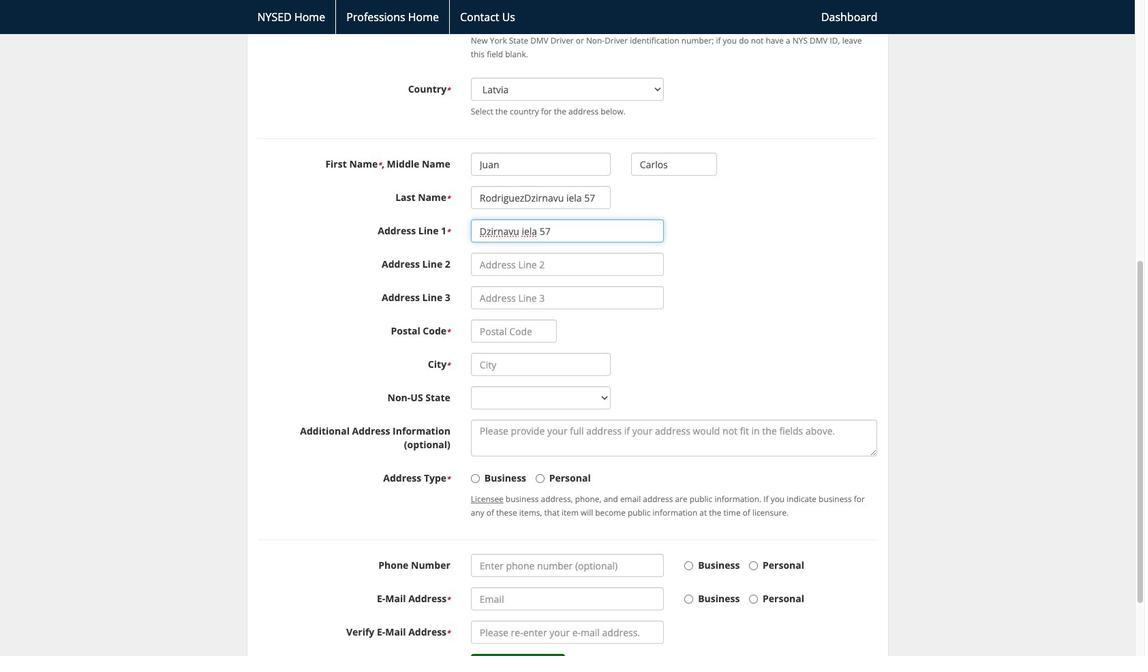 Task type: describe. For each thing, give the bounding box(es) containing it.
City text field
[[471, 353, 611, 376]]

Last Name text field
[[471, 186, 611, 209]]

Middle Name text field
[[631, 153, 718, 176]]

Please provide your full address if your address would not fit in the fields above. text field
[[471, 420, 878, 457]]



Task type: vqa. For each thing, say whether or not it's contained in the screenshot.
submit
yes



Task type: locate. For each thing, give the bounding box(es) containing it.
None submit
[[471, 655, 565, 657]]

First Name text field
[[471, 153, 611, 176]]

Enter phone number (optional) text field
[[471, 554, 664, 578]]

ID text field
[[471, 7, 611, 30]]

Address Line 3 text field
[[471, 286, 664, 310]]

None radio
[[471, 475, 480, 483], [685, 562, 693, 571], [749, 562, 758, 571], [471, 475, 480, 483], [685, 562, 693, 571], [749, 562, 758, 571]]

Email text field
[[471, 588, 664, 611]]

None radio
[[536, 475, 545, 483], [685, 595, 693, 604], [749, 595, 758, 604], [536, 475, 545, 483], [685, 595, 693, 604], [749, 595, 758, 604]]

Address Line 2 text field
[[471, 253, 664, 276]]

Postal Code text field
[[471, 320, 557, 343]]

Please re-enter your e-mail address. text field
[[471, 621, 664, 644]]

Address Line 1 text field
[[471, 220, 664, 243]]



